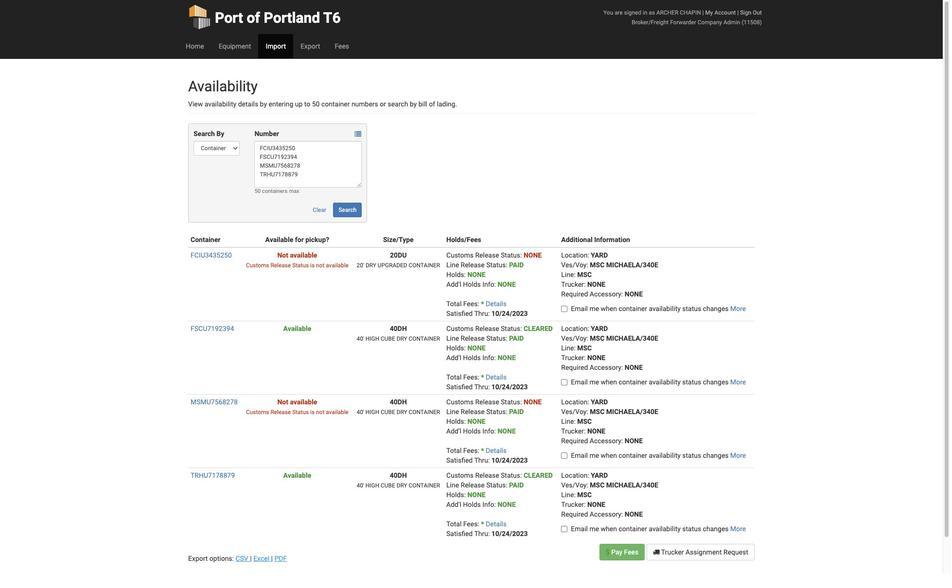 Task type: vqa. For each thing, say whether or not it's contained in the screenshot.


Task type: describe. For each thing, give the bounding box(es) containing it.
michaela/340e for msmu7568278
[[606, 408, 658, 416]]

excel
[[253, 555, 269, 563]]

entering
[[269, 100, 293, 108]]

fscu7192394
[[191, 325, 234, 333]]

not available customs release status is not available for msmu7568278
[[246, 398, 349, 416]]

availability
[[188, 78, 258, 95]]

paid for trhu7178879
[[509, 481, 524, 489]]

search for search by
[[194, 130, 215, 138]]

paid for msmu7568278
[[509, 408, 524, 416]]

20du
[[390, 251, 407, 259]]

upgraded
[[378, 262, 407, 269]]

view availability details by entering up to 50 container numbers or search by bill of lading.
[[188, 100, 457, 108]]

total for fscu7192394
[[446, 373, 462, 381]]

holds/fees
[[446, 236, 481, 244]]

customs release status : cleared line release status : paid holds: none add'l holds info: none for trhu7178879
[[446, 472, 553, 509]]

home
[[186, 42, 204, 50]]

customs release status : cleared line release status : paid holds: none add'l holds info: none for fscu7192394
[[446, 325, 553, 362]]

up
[[295, 100, 303, 108]]

dry for trhu7178879
[[397, 482, 407, 489]]

fscu7192394 link
[[191, 325, 234, 333]]

add'l for fciu3435250
[[446, 281, 461, 288]]

thru: for msmu7568278
[[474, 457, 490, 464]]

* for trhu7178879
[[481, 520, 484, 528]]

michaela/340e for fciu3435250
[[606, 261, 658, 269]]

options:
[[210, 555, 234, 563]]

fciu3435250
[[191, 251, 232, 259]]

pay
[[611, 549, 622, 556]]

csv link
[[236, 555, 250, 563]]

port of portland t6
[[215, 9, 341, 26]]

portland
[[264, 9, 320, 26]]

clear button
[[308, 203, 332, 217]]

export options: csv | excel | pdf
[[188, 555, 287, 563]]

accessory for fscu7192394
[[590, 364, 621, 372]]

container for fscu7192394
[[619, 378, 647, 386]]

available for fscu7192394
[[283, 325, 311, 333]]

sign out link
[[740, 9, 762, 16]]

cube for trhu7178879
[[381, 482, 395, 489]]

email me when container availability status changes more for fciu3435250
[[571, 305, 746, 313]]

fees button
[[327, 34, 356, 58]]

total for msmu7568278
[[446, 447, 462, 455]]

holds for fciu3435250
[[463, 281, 481, 288]]

account
[[715, 9, 736, 16]]

customs release status : none line release status : paid holds: none add'l holds info: none for 20du
[[446, 251, 542, 288]]

are
[[615, 9, 623, 16]]

changes for fscu7192394
[[703, 378, 729, 386]]

trucker assignment request
[[660, 549, 748, 556]]

trucker: for fscu7192394
[[561, 354, 586, 362]]

my account link
[[705, 9, 736, 16]]

fees: for trhu7178879
[[463, 520, 479, 528]]

holds: for msmu7568278
[[446, 418, 466, 426]]

info: for msmu7568278
[[483, 427, 496, 435]]

20'
[[357, 262, 364, 269]]

status for msmu7568278
[[682, 452, 701, 460]]

line for fciu3435250
[[446, 261, 459, 269]]

containers
[[262, 188, 288, 195]]

search button
[[333, 203, 362, 217]]

details for fscu7192394
[[486, 373, 507, 381]]

required for fscu7192394
[[561, 364, 588, 372]]

(11508)
[[742, 19, 762, 26]]

container inside 20du 20' dry upgraded container
[[409, 262, 440, 269]]

you
[[604, 9, 613, 16]]

equipment
[[219, 42, 251, 50]]

more for fciu3435250
[[730, 305, 746, 313]]

michaela/340e for fscu7192394
[[606, 335, 658, 342]]

line: for trhu7178879
[[561, 491, 576, 499]]

more for trhu7178879
[[730, 525, 746, 533]]

not for fciu3435250
[[277, 251, 288, 259]]

fees inside popup button
[[335, 42, 349, 50]]

msmu7568278
[[191, 398, 238, 406]]

not for msmu7568278
[[277, 398, 288, 406]]

1 horizontal spatial 50
[[312, 100, 320, 108]]

location for fscu7192394
[[561, 325, 588, 333]]

signed
[[624, 9, 641, 16]]

trhu7178879
[[191, 472, 235, 479]]

availability for trhu7178879
[[649, 525, 681, 533]]

10/24/2023 for msmu7568278
[[492, 457, 528, 464]]

as
[[649, 9, 655, 16]]

satisfied for msmu7568278
[[446, 457, 473, 464]]

usd image
[[606, 549, 610, 556]]

to
[[304, 100, 310, 108]]

in
[[643, 9, 647, 16]]

total fees: * details satisfied thru: 10/24/2023 for trhu7178879
[[446, 520, 528, 538]]

1 by from the left
[[260, 100, 267, 108]]

accessory for msmu7568278
[[590, 437, 621, 445]]

customs for trhu7178879
[[446, 472, 474, 479]]

fees: for fciu3435250
[[463, 300, 479, 308]]

export button
[[293, 34, 327, 58]]

bill
[[419, 100, 427, 108]]

40dh 40' high cube dry container for msmu7568278
[[357, 398, 440, 416]]

customs for msmu7568278
[[446, 398, 474, 406]]

import button
[[258, 34, 293, 58]]

40' for msmu7568278
[[357, 409, 364, 416]]

clear
[[313, 207, 326, 213]]

number
[[255, 130, 279, 138]]

company
[[698, 19, 722, 26]]

chapin
[[680, 9, 701, 16]]

required for trhu7178879
[[561, 511, 588, 518]]

excel link
[[253, 555, 271, 563]]

not for 20du
[[316, 262, 325, 269]]

import
[[266, 42, 286, 50]]

available for pickup?
[[265, 236, 329, 244]]

ves/voy: for fscu7192394
[[561, 335, 588, 342]]

csv
[[236, 555, 248, 563]]

container for trhu7178879
[[409, 482, 440, 489]]

details for fciu3435250
[[486, 300, 507, 308]]

email for trhu7178879
[[571, 525, 588, 533]]

0 horizontal spatial 50
[[255, 188, 261, 195]]

or
[[380, 100, 386, 108]]

yard for msmu7568278
[[591, 398, 608, 406]]

dry for msmu7568278
[[397, 409, 407, 416]]

numbers
[[352, 100, 378, 108]]

container for fscu7192394
[[409, 336, 440, 342]]

search
[[388, 100, 408, 108]]

trucker assignment request button
[[647, 544, 755, 561]]

lading.
[[437, 100, 457, 108]]

by
[[217, 130, 224, 138]]

you are signed in as archer chapin | my account | sign out broker/freight forwarder company admin (11508)
[[604, 9, 762, 26]]

location for msmu7568278
[[561, 398, 588, 406]]

yard for fciu3435250
[[591, 251, 608, 259]]

more for fscu7192394
[[730, 378, 746, 386]]

additional information
[[561, 236, 630, 244]]

0 vertical spatial available
[[265, 236, 293, 244]]

my
[[705, 9, 713, 16]]

port of portland t6 link
[[188, 0, 341, 34]]

info: for fciu3435250
[[483, 281, 496, 288]]

line: for msmu7568278
[[561, 418, 576, 426]]

| left pdf link on the left bottom of page
[[271, 555, 273, 563]]

2 by from the left
[[410, 100, 417, 108]]

| left my
[[702, 9, 704, 16]]

me for fciu3435250
[[590, 305, 599, 313]]

paid for fciu3435250
[[509, 261, 524, 269]]

size/type
[[383, 236, 414, 244]]

total for fciu3435250
[[446, 300, 462, 308]]

50 containers max
[[255, 188, 299, 195]]

trucker: for trhu7178879
[[561, 501, 586, 509]]

when for msmu7568278
[[601, 452, 617, 460]]

pay fees button
[[599, 544, 645, 561]]

view
[[188, 100, 203, 108]]

1 horizontal spatial of
[[429, 100, 435, 108]]

thru: for trhu7178879
[[474, 530, 490, 538]]

changes for trhu7178879
[[703, 525, 729, 533]]

ves/voy: for trhu7178879
[[561, 481, 588, 489]]



Task type: locate. For each thing, give the bounding box(es) containing it.
when for trhu7178879
[[601, 525, 617, 533]]

1 vertical spatial 40dh
[[390, 398, 407, 406]]

2 is from the top
[[310, 409, 315, 416]]

information
[[594, 236, 630, 244]]

container
[[191, 236, 220, 244]]

out
[[753, 9, 762, 16]]

1 total from the top
[[446, 300, 462, 308]]

more link
[[730, 305, 746, 313], [730, 378, 746, 386], [730, 452, 746, 460], [730, 525, 746, 533]]

location : yard ves/voy: msc michaela/340e line: msc trucker: none required accessory : none for fciu3435250
[[561, 251, 658, 298]]

* for msmu7568278
[[481, 447, 484, 455]]

2 total from the top
[[446, 373, 462, 381]]

0 vertical spatial cube
[[381, 336, 395, 342]]

holds for fscu7192394
[[463, 354, 481, 362]]

2 customs release status : cleared line release status : paid holds: none add'l holds info: none from the top
[[446, 472, 553, 509]]

customs for fscu7192394
[[446, 325, 474, 333]]

2 ves/voy: from the top
[[561, 335, 588, 342]]

1 vertical spatial cube
[[381, 409, 395, 416]]

1 vertical spatial cleared
[[524, 472, 553, 479]]

2 vertical spatial 40dh 40' high cube dry container
[[357, 472, 440, 489]]

0 vertical spatial customs release status : cleared line release status : paid holds: none add'l holds info: none
[[446, 325, 553, 362]]

pdf link
[[274, 555, 287, 563]]

3 40dh from the top
[[390, 472, 407, 479]]

3 cube from the top
[[381, 482, 395, 489]]

is
[[310, 262, 315, 269], [310, 409, 315, 416]]

1 vertical spatial 50
[[255, 188, 261, 195]]

:
[[520, 251, 522, 259], [588, 251, 589, 259], [506, 261, 507, 269], [621, 290, 623, 298], [520, 325, 522, 333], [588, 325, 589, 333], [506, 335, 507, 342], [621, 364, 623, 372], [520, 398, 522, 406], [588, 398, 589, 406], [506, 408, 507, 416], [621, 437, 623, 445], [520, 472, 522, 479], [588, 472, 589, 479], [506, 481, 507, 489], [621, 511, 623, 518]]

0 vertical spatial fees
[[335, 42, 349, 50]]

3 required from the top
[[561, 437, 588, 445]]

1 vertical spatial not available customs release status is not available
[[246, 398, 349, 416]]

max
[[289, 188, 299, 195]]

3 email me when container availability status changes more from the top
[[571, 452, 746, 460]]

4 yard from the top
[[591, 472, 608, 479]]

4 me from the top
[[590, 525, 599, 533]]

status
[[501, 251, 520, 259], [486, 261, 506, 269], [292, 262, 309, 269], [501, 325, 520, 333], [486, 335, 506, 342], [501, 398, 520, 406], [486, 408, 506, 416], [292, 409, 309, 416], [501, 472, 520, 479], [486, 481, 506, 489]]

3 total fees: * details satisfied thru: 10/24/2023 from the top
[[446, 447, 528, 464]]

0 horizontal spatial fees
[[335, 42, 349, 50]]

fees: for fscu7192394
[[463, 373, 479, 381]]

1 fees: from the top
[[463, 300, 479, 308]]

2 vertical spatial 40dh
[[390, 472, 407, 479]]

4 total fees: * details satisfied thru: 10/24/2023 from the top
[[446, 520, 528, 538]]

4 when from the top
[[601, 525, 617, 533]]

4 michaela/340e from the top
[[606, 481, 658, 489]]

export left the options:
[[188, 555, 208, 563]]

50
[[312, 100, 320, 108], [255, 188, 261, 195]]

0 vertical spatial high
[[366, 336, 379, 342]]

fees:
[[463, 300, 479, 308], [463, 373, 479, 381], [463, 447, 479, 455], [463, 520, 479, 528]]

available
[[265, 236, 293, 244], [283, 325, 311, 333], [283, 472, 311, 479]]

1 * from the top
[[481, 300, 484, 308]]

2 changes from the top
[[703, 378, 729, 386]]

Number text field
[[255, 141, 362, 188]]

me for trhu7178879
[[590, 525, 599, 533]]

1 vertical spatial customs release status : cleared line release status : paid holds: none add'l holds info: none
[[446, 472, 553, 509]]

add'l
[[446, 281, 461, 288], [446, 354, 461, 362], [446, 427, 461, 435], [446, 501, 461, 509]]

availability for fciu3435250
[[649, 305, 681, 313]]

fees down t6
[[335, 42, 349, 50]]

trucker
[[661, 549, 684, 556]]

1 vertical spatial available
[[283, 325, 311, 333]]

trhu7178879 link
[[191, 472, 235, 479]]

0 vertical spatial not available customs release status is not available
[[246, 251, 349, 269]]

container for fciu3435250
[[619, 305, 647, 313]]

2 location from the top
[[561, 325, 588, 333]]

3 container from the top
[[409, 409, 440, 416]]

holds for msmu7568278
[[463, 427, 481, 435]]

line for fscu7192394
[[446, 335, 459, 342]]

1 more link from the top
[[730, 305, 746, 313]]

2 10/24/2023 from the top
[[492, 383, 528, 391]]

dry for fscu7192394
[[397, 336, 407, 342]]

1 vertical spatial 40dh 40' high cube dry container
[[357, 398, 440, 416]]

of
[[247, 9, 260, 26], [429, 100, 435, 108]]

2 vertical spatial cube
[[381, 482, 395, 489]]

4 holds: from the top
[[446, 491, 466, 499]]

for
[[295, 236, 304, 244]]

1 satisfied from the top
[[446, 310, 473, 318]]

40dh for msmu7568278
[[390, 398, 407, 406]]

equipment button
[[211, 34, 258, 58]]

port
[[215, 9, 243, 26]]

2 thru: from the top
[[474, 383, 490, 391]]

3 email from the top
[[571, 452, 588, 460]]

2 accessory from the top
[[590, 364, 621, 372]]

4 add'l from the top
[[446, 501, 461, 509]]

truck image
[[653, 549, 660, 556]]

holds for trhu7178879
[[463, 501, 481, 509]]

customs release status : none line release status : paid holds: none add'l holds info: none for 40dh
[[446, 398, 542, 435]]

availability for fscu7192394
[[649, 378, 681, 386]]

details
[[238, 100, 258, 108]]

40' for trhu7178879
[[357, 482, 364, 489]]

changes for fciu3435250
[[703, 305, 729, 313]]

1 email from the top
[[571, 305, 588, 313]]

container
[[321, 100, 350, 108], [619, 305, 647, 313], [619, 378, 647, 386], [619, 452, 647, 460], [619, 525, 647, 533]]

container
[[409, 262, 440, 269], [409, 336, 440, 342], [409, 409, 440, 416], [409, 482, 440, 489]]

none
[[524, 251, 542, 259], [468, 271, 486, 279], [498, 281, 516, 288], [587, 281, 606, 288], [625, 290, 643, 298], [468, 344, 486, 352], [498, 354, 516, 362], [587, 354, 606, 362], [625, 364, 643, 372], [524, 398, 542, 406], [468, 418, 486, 426], [498, 427, 516, 435], [587, 427, 606, 435], [625, 437, 643, 445], [468, 491, 486, 499], [498, 501, 516, 509], [587, 501, 606, 509], [625, 511, 643, 518]]

1 vertical spatial is
[[310, 409, 315, 416]]

3 line from the top
[[446, 408, 459, 416]]

1 vertical spatial search
[[339, 207, 357, 213]]

status for trhu7178879
[[682, 525, 701, 533]]

0 vertical spatial customs release status : none line release status : paid holds: none add'l holds info: none
[[446, 251, 542, 288]]

4 ves/voy: from the top
[[561, 481, 588, 489]]

2 satisfied from the top
[[446, 383, 473, 391]]

3 40dh 40' high cube dry container from the top
[[357, 472, 440, 489]]

0 vertical spatial cleared
[[524, 325, 553, 333]]

4 total from the top
[[446, 520, 462, 528]]

assignment
[[686, 549, 722, 556]]

cleared
[[524, 325, 553, 333], [524, 472, 553, 479]]

1 more from the top
[[730, 305, 746, 313]]

2 email me when container availability status changes more from the top
[[571, 378, 746, 386]]

pickup?
[[305, 236, 329, 244]]

0 vertical spatial 40dh
[[390, 325, 407, 333]]

details for trhu7178879
[[486, 520, 507, 528]]

details link for fscu7192394
[[486, 373, 507, 381]]

1 total fees: * details satisfied thru: 10/24/2023 from the top
[[446, 300, 528, 318]]

0 vertical spatial not
[[277, 251, 288, 259]]

1 vertical spatial not
[[277, 398, 288, 406]]

2 cube from the top
[[381, 409, 395, 416]]

4 * from the top
[[481, 520, 484, 528]]

3 details from the top
[[486, 447, 507, 455]]

|
[[702, 9, 704, 16], [737, 9, 739, 16], [250, 555, 252, 563], [271, 555, 273, 563]]

None checkbox
[[561, 453, 568, 459], [561, 526, 568, 532], [561, 453, 568, 459], [561, 526, 568, 532]]

required
[[561, 290, 588, 298], [561, 364, 588, 372], [561, 437, 588, 445], [561, 511, 588, 518]]

1 me from the top
[[590, 305, 599, 313]]

2 vertical spatial available
[[283, 472, 311, 479]]

1 details link from the top
[[486, 300, 507, 308]]

archer
[[656, 9, 679, 16]]

more link for msmu7568278
[[730, 452, 746, 460]]

1 vertical spatial export
[[188, 555, 208, 563]]

20du 20' dry upgraded container
[[357, 251, 440, 269]]

email me when container availability status changes more for trhu7178879
[[571, 525, 746, 533]]

3 info: from the top
[[483, 427, 496, 435]]

email for msmu7568278
[[571, 452, 588, 460]]

| left sign
[[737, 9, 739, 16]]

1 vertical spatial customs release status : none line release status : paid holds: none add'l holds info: none
[[446, 398, 542, 435]]

details for msmu7568278
[[486, 447, 507, 455]]

more link for trhu7178879
[[730, 525, 746, 533]]

0 vertical spatial 40'
[[357, 336, 364, 342]]

customs release status : none line release status : paid holds: none add'l holds info: none
[[446, 251, 542, 288], [446, 398, 542, 435]]

4 fees: from the top
[[463, 520, 479, 528]]

2 vertical spatial high
[[366, 482, 379, 489]]

trucker: for msmu7568278
[[561, 427, 586, 435]]

2 not available customs release status is not available from the top
[[246, 398, 349, 416]]

0 vertical spatial is
[[310, 262, 315, 269]]

0 horizontal spatial export
[[188, 555, 208, 563]]

1 horizontal spatial by
[[410, 100, 417, 108]]

1 not from the top
[[277, 251, 288, 259]]

high for fscu7192394
[[366, 336, 379, 342]]

more for msmu7568278
[[730, 452, 746, 460]]

of right bill
[[429, 100, 435, 108]]

admin
[[724, 19, 740, 26]]

* for fscu7192394
[[481, 373, 484, 381]]

sign
[[740, 9, 752, 16]]

container for msmu7568278
[[619, 452, 647, 460]]

2 cleared from the top
[[524, 472, 553, 479]]

satisfied for fciu3435250
[[446, 310, 473, 318]]

line: for fciu3435250
[[561, 271, 576, 279]]

forwarder
[[670, 19, 696, 26]]

total fees: * details satisfied thru: 10/24/2023 for fscu7192394
[[446, 373, 528, 391]]

search right clear button
[[339, 207, 357, 213]]

holds: for fscu7192394
[[446, 344, 466, 352]]

10/24/2023
[[492, 310, 528, 318], [492, 383, 528, 391], [492, 457, 528, 464], [492, 530, 528, 538]]

fciu3435250 link
[[191, 251, 232, 259]]

3 * from the top
[[481, 447, 484, 455]]

0 vertical spatial of
[[247, 9, 260, 26]]

1 michaela/340e from the top
[[606, 261, 658, 269]]

by right details
[[260, 100, 267, 108]]

info:
[[483, 281, 496, 288], [483, 354, 496, 362], [483, 427, 496, 435], [483, 501, 496, 509]]

2 add'l from the top
[[446, 354, 461, 362]]

customs release status : cleared line release status : paid holds: none add'l holds info: none
[[446, 325, 553, 362], [446, 472, 553, 509]]

4 satisfied from the top
[[446, 530, 473, 538]]

2 container from the top
[[409, 336, 440, 342]]

total
[[446, 300, 462, 308], [446, 373, 462, 381], [446, 447, 462, 455], [446, 520, 462, 528]]

40'
[[357, 336, 364, 342], [357, 409, 364, 416], [357, 482, 364, 489]]

3 10/24/2023 from the top
[[492, 457, 528, 464]]

1 40dh 40' high cube dry container from the top
[[357, 325, 440, 342]]

2 more from the top
[[730, 378, 746, 386]]

broker/freight
[[632, 19, 669, 26]]

msc
[[590, 261, 605, 269], [577, 271, 592, 279], [590, 335, 605, 342], [577, 344, 592, 352], [590, 408, 605, 416], [577, 418, 592, 426], [590, 481, 605, 489], [577, 491, 592, 499]]

2 vertical spatial 40'
[[357, 482, 364, 489]]

1 holds from the top
[[463, 281, 481, 288]]

0 vertical spatial 50
[[312, 100, 320, 108]]

location for trhu7178879
[[561, 472, 588, 479]]

availability
[[205, 100, 236, 108], [649, 305, 681, 313], [649, 378, 681, 386], [649, 452, 681, 460], [649, 525, 681, 533]]

1 cleared from the top
[[524, 325, 553, 333]]

email me when container availability status changes more for fscu7192394
[[571, 378, 746, 386]]

status for fciu3435250
[[682, 305, 701, 313]]

1 horizontal spatial export
[[301, 42, 320, 50]]

3 location from the top
[[561, 398, 588, 406]]

required for fciu3435250
[[561, 290, 588, 298]]

home button
[[178, 34, 211, 58]]

show list image
[[355, 131, 361, 138]]

3 location : yard ves/voy: msc michaela/340e line: msc trucker: none required accessory : none from the top
[[561, 398, 658, 445]]

pdf
[[274, 555, 287, 563]]

dry inside 20du 20' dry upgraded container
[[366, 262, 376, 269]]

not for 40dh
[[316, 409, 325, 416]]

high for msmu7568278
[[366, 409, 379, 416]]

2 fees: from the top
[[463, 373, 479, 381]]

accessory for fciu3435250
[[590, 290, 621, 298]]

additional
[[561, 236, 593, 244]]

search by
[[194, 130, 224, 138]]

0 vertical spatial export
[[301, 42, 320, 50]]

1 vertical spatial high
[[366, 409, 379, 416]]

ves/voy:
[[561, 261, 588, 269], [561, 335, 588, 342], [561, 408, 588, 416], [561, 481, 588, 489]]

1 yard from the top
[[591, 251, 608, 259]]

accessory
[[590, 290, 621, 298], [590, 364, 621, 372], [590, 437, 621, 445], [590, 511, 621, 518]]

fees right pay
[[624, 549, 639, 556]]

of right port on the left of page
[[247, 9, 260, 26]]

customs for fciu3435250
[[446, 251, 474, 259]]

when
[[601, 305, 617, 313], [601, 378, 617, 386], [601, 452, 617, 460], [601, 525, 617, 533]]

* for fciu3435250
[[481, 300, 484, 308]]

1 not from the top
[[316, 262, 325, 269]]

2 not from the top
[[277, 398, 288, 406]]

3 accessory from the top
[[590, 437, 621, 445]]

not available customs release status is not available for fciu3435250
[[246, 251, 349, 269]]

2 michaela/340e from the top
[[606, 335, 658, 342]]

add'l for msmu7568278
[[446, 427, 461, 435]]

export inside popup button
[[301, 42, 320, 50]]

1 status from the top
[[682, 305, 701, 313]]

1 vertical spatial fees
[[624, 549, 639, 556]]

2 customs release status : none line release status : paid holds: none add'l holds info: none from the top
[[446, 398, 542, 435]]

4 changes from the top
[[703, 525, 729, 533]]

location for fciu3435250
[[561, 251, 588, 259]]

by left bill
[[410, 100, 417, 108]]

line
[[446, 261, 459, 269], [446, 335, 459, 342], [446, 408, 459, 416], [446, 481, 459, 489]]

1 vertical spatial of
[[429, 100, 435, 108]]

50 left containers
[[255, 188, 261, 195]]

3 total from the top
[[446, 447, 462, 455]]

1 when from the top
[[601, 305, 617, 313]]

2 trucker: from the top
[[561, 354, 586, 362]]

4 container from the top
[[409, 482, 440, 489]]

holds: for trhu7178879
[[446, 491, 466, 499]]

1 location from the top
[[561, 251, 588, 259]]

request
[[724, 549, 748, 556]]

availability for msmu7568278
[[649, 452, 681, 460]]

search inside button
[[339, 207, 357, 213]]

3 add'l from the top
[[446, 427, 461, 435]]

1 is from the top
[[310, 262, 315, 269]]

0 vertical spatial 40dh 40' high cube dry container
[[357, 325, 440, 342]]

high for trhu7178879
[[366, 482, 379, 489]]

None checkbox
[[561, 306, 568, 312], [561, 379, 568, 386], [561, 306, 568, 312], [561, 379, 568, 386]]

search for search
[[339, 207, 357, 213]]

1 horizontal spatial search
[[339, 207, 357, 213]]

high
[[366, 336, 379, 342], [366, 409, 379, 416], [366, 482, 379, 489]]

export for export
[[301, 42, 320, 50]]

location : yard ves/voy: msc michaela/340e line: msc trucker: none required accessory : none for trhu7178879
[[561, 472, 658, 518]]

3 line: from the top
[[561, 418, 576, 426]]

total fees: * details satisfied thru: 10/24/2023 for msmu7568278
[[446, 447, 528, 464]]

info: for fscu7192394
[[483, 354, 496, 362]]

1 holds: from the top
[[446, 271, 466, 279]]

3 status from the top
[[682, 452, 701, 460]]

thru: for fscu7192394
[[474, 383, 490, 391]]

2 email from the top
[[571, 378, 588, 386]]

yard
[[591, 251, 608, 259], [591, 325, 608, 333], [591, 398, 608, 406], [591, 472, 608, 479]]

1 cube from the top
[[381, 336, 395, 342]]

1 vertical spatial not
[[316, 409, 325, 416]]

0 vertical spatial search
[[194, 130, 215, 138]]

1 required from the top
[[561, 290, 588, 298]]

fees inside button
[[624, 549, 639, 556]]

40dh 40' high cube dry container for trhu7178879
[[357, 472, 440, 489]]

| right csv
[[250, 555, 252, 563]]

1 line: from the top
[[561, 271, 576, 279]]

cube for msmu7568278
[[381, 409, 395, 416]]

search left by
[[194, 130, 215, 138]]

2 not from the top
[[316, 409, 325, 416]]

1 horizontal spatial fees
[[624, 549, 639, 556]]

cleared for trhu7178879
[[524, 472, 553, 479]]

50 right to
[[312, 100, 320, 108]]

2 me from the top
[[590, 378, 599, 386]]

cube
[[381, 336, 395, 342], [381, 409, 395, 416], [381, 482, 395, 489]]

1 vertical spatial 40'
[[357, 409, 364, 416]]

*
[[481, 300, 484, 308], [481, 373, 484, 381], [481, 447, 484, 455], [481, 520, 484, 528]]

pay fees
[[610, 549, 639, 556]]

search
[[194, 130, 215, 138], [339, 207, 357, 213]]

1 paid from the top
[[509, 261, 524, 269]]

4 10/24/2023 from the top
[[492, 530, 528, 538]]

0 horizontal spatial of
[[247, 9, 260, 26]]

0 vertical spatial not
[[316, 262, 325, 269]]

1 thru: from the top
[[474, 310, 490, 318]]

2 more link from the top
[[730, 378, 746, 386]]

location : yard ves/voy: msc michaela/340e line: msc trucker: none required accessory : none for msmu7568278
[[561, 398, 658, 445]]

t6
[[323, 9, 341, 26]]

add'l for trhu7178879
[[446, 501, 461, 509]]

4 details link from the top
[[486, 520, 507, 528]]

thru:
[[474, 310, 490, 318], [474, 383, 490, 391], [474, 457, 490, 464], [474, 530, 490, 538]]

holds: for fciu3435250
[[446, 271, 466, 279]]

0 horizontal spatial search
[[194, 130, 215, 138]]

paid for fscu7192394
[[509, 335, 524, 342]]

accessory for trhu7178879
[[590, 511, 621, 518]]

msmu7568278 link
[[191, 398, 238, 406]]

available
[[290, 251, 317, 259], [326, 262, 349, 269], [290, 398, 317, 406], [326, 409, 349, 416]]

3 holds: from the top
[[446, 418, 466, 426]]

40dh for fscu7192394
[[390, 325, 407, 333]]

40' for fscu7192394
[[357, 336, 364, 342]]

paid
[[509, 261, 524, 269], [509, 335, 524, 342], [509, 408, 524, 416], [509, 481, 524, 489]]

status
[[682, 305, 701, 313], [682, 378, 701, 386], [682, 452, 701, 460], [682, 525, 701, 533]]

container for trhu7178879
[[619, 525, 647, 533]]

3 me from the top
[[590, 452, 599, 460]]

4 more link from the top
[[730, 525, 746, 533]]

1 changes from the top
[[703, 305, 729, 313]]

2 total fees: * details satisfied thru: 10/24/2023 from the top
[[446, 373, 528, 391]]

4 status from the top
[[682, 525, 701, 533]]

export left fees popup button
[[301, 42, 320, 50]]

1 40dh from the top
[[390, 325, 407, 333]]

ves/voy: for msmu7568278
[[561, 408, 588, 416]]

0 horizontal spatial by
[[260, 100, 267, 108]]

details link for fciu3435250
[[486, 300, 507, 308]]

1 10/24/2023 from the top
[[492, 310, 528, 318]]

2 line from the top
[[446, 335, 459, 342]]

when for fscu7192394
[[601, 378, 617, 386]]

40dh 40' high cube dry container
[[357, 325, 440, 342], [357, 398, 440, 416], [357, 472, 440, 489]]

3 yard from the top
[[591, 398, 608, 406]]

details link for msmu7568278
[[486, 447, 507, 455]]

export for export options: csv | excel | pdf
[[188, 555, 208, 563]]

not
[[316, 262, 325, 269], [316, 409, 325, 416]]



